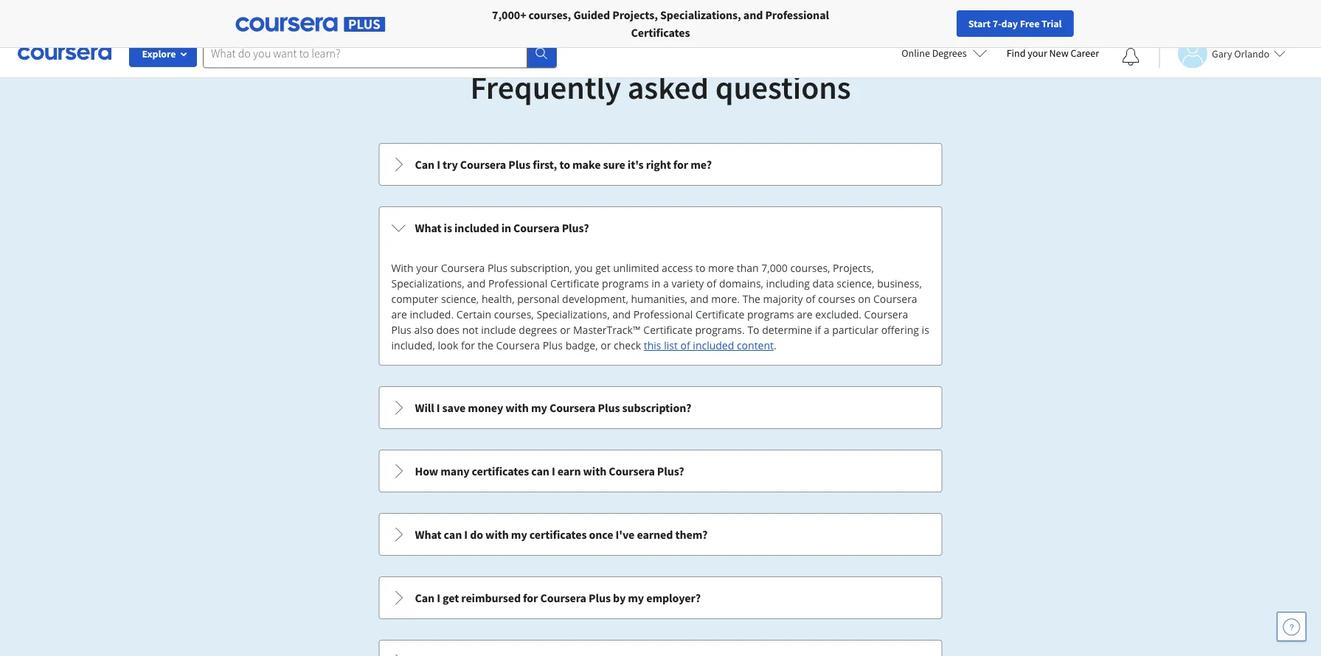 Task type: describe. For each thing, give the bounding box(es) containing it.
for universities
[[218, 7, 295, 22]]

more
[[708, 261, 734, 275]]

start
[[969, 17, 991, 30]]

this list of included content link
[[644, 339, 774, 353]]

courses, inside 7,000+ courses, guided projects, specializations, and professional certificates
[[529, 7, 571, 22]]

coursera up health,
[[441, 261, 485, 275]]

include
[[481, 323, 516, 337]]

coursera up offering
[[864, 308, 908, 322]]

subscription,
[[510, 261, 572, 275]]

access
[[662, 261, 693, 275]]

for governments
[[318, 7, 403, 22]]

questions
[[715, 66, 851, 107]]

0 horizontal spatial programs
[[602, 277, 649, 291]]

online degrees
[[902, 46, 967, 60]]

1 vertical spatial professional
[[488, 277, 548, 291]]

certificates
[[631, 25, 690, 40]]

reimbursed
[[461, 591, 521, 606]]

will
[[415, 401, 434, 415]]

not
[[462, 323, 479, 337]]

content
[[737, 339, 774, 353]]

universities
[[237, 7, 295, 22]]

determine
[[762, 323, 812, 337]]

2 horizontal spatial certificate
[[696, 308, 745, 322]]

gary
[[1212, 47, 1232, 60]]

excluded.
[[815, 308, 862, 322]]

included.
[[410, 308, 454, 322]]

once
[[589, 527, 613, 542]]

coursera inside can i get reimbursed for coursera plus by my employer? dropdown button
[[540, 591, 586, 606]]

governments
[[337, 7, 403, 22]]

the
[[743, 292, 761, 306]]

1 vertical spatial courses,
[[790, 261, 830, 275]]

money
[[468, 401, 503, 415]]

2 vertical spatial certificate
[[644, 323, 693, 337]]

0 horizontal spatial or
[[560, 323, 571, 337]]

explore button
[[129, 41, 197, 67]]

coursera image
[[18, 41, 111, 65]]

my for coursera
[[531, 401, 547, 415]]

i inside what can i do with my certificates once i've earned them? dropdown button
[[464, 527, 468, 542]]

day
[[1002, 17, 1018, 30]]

career
[[1071, 46, 1099, 60]]

many
[[441, 464, 470, 479]]

try
[[443, 157, 458, 172]]

online
[[902, 46, 930, 60]]

them?
[[675, 527, 708, 542]]

explore
[[142, 47, 176, 60]]

with your coursera plus subscription, you get unlimited access to more than 7,000 courses, projects, specializations, and professional certificate programs in a variety of domains, including data science, business, computer science, health, personal development, humanities, and more. the majority of courses on coursera are included. certain courses, specializations, and professional certificate programs are excluded. coursera plus also does not include degrees or mastertrack™ certificate programs. to determine if a particular offering is included, look for the coursera plus badge, or check
[[391, 261, 929, 353]]

coursera inside "what is included in coursera plus?" dropdown button
[[514, 221, 560, 235]]

if
[[815, 323, 821, 337]]

new
[[1049, 46, 1069, 60]]

what is included in coursera plus? button
[[380, 207, 942, 249]]

What do you want to learn? text field
[[203, 39, 527, 68]]

what can i do with my certificates once i've earned them? button
[[380, 514, 942, 556]]

professional inside 7,000+ courses, guided projects, specializations, and professional certificates
[[765, 7, 829, 22]]

my for certificates
[[511, 527, 527, 542]]

courses
[[818, 292, 856, 306]]

in inside dropdown button
[[501, 221, 511, 235]]

how
[[415, 464, 438, 479]]

certain
[[457, 308, 491, 322]]

list
[[664, 339, 678, 353]]

data
[[813, 277, 834, 291]]

particular
[[832, 323, 879, 337]]

with
[[391, 261, 414, 275]]

development,
[[562, 292, 628, 306]]

do
[[470, 527, 483, 542]]

to inside dropdown button
[[560, 157, 570, 172]]

frequently asked questions
[[470, 66, 851, 107]]

0 vertical spatial a
[[663, 277, 669, 291]]

find your new career link
[[999, 44, 1107, 63]]

humanities,
[[631, 292, 688, 306]]

1 vertical spatial a
[[824, 323, 830, 337]]

what can i do with my certificates once i've earned them?
[[415, 527, 708, 542]]

what for what can i do with my certificates once i've earned them?
[[415, 527, 442, 542]]

asked
[[628, 66, 709, 107]]

look
[[438, 339, 458, 353]]

projects, inside with your coursera plus subscription, you get unlimited access to more than 7,000 courses, projects, specializations, and professional certificate programs in a variety of domains, including data science, business, computer science, health, personal development, humanities, and more. the majority of courses on coursera are included. certain courses, specializations, and professional certificate programs are excluded. coursera plus also does not include degrees or mastertrack™ certificate programs. to determine if a particular offering is included, look for the coursera plus badge, or check
[[833, 261, 874, 275]]

variety
[[672, 277, 704, 291]]

can for can i try coursera plus first, to make sure it's right for me?
[[415, 157, 435, 172]]

can i get reimbursed for coursera plus by my employer?
[[415, 591, 701, 606]]

get inside dropdown button
[[443, 591, 459, 606]]

plus inside dropdown button
[[598, 401, 620, 415]]

find
[[1007, 46, 1026, 60]]

for for governments
[[318, 7, 334, 22]]

check
[[614, 339, 641, 353]]

subscription?
[[622, 401, 691, 415]]

in inside with your coursera plus subscription, you get unlimited access to more than 7,000 courses, projects, specializations, and professional certificate programs in a variety of domains, including data science, business, computer science, health, personal development, humanities, and more. the majority of courses on coursera are included. certain courses, specializations, and professional certificate programs are excluded. coursera plus also does not include degrees or mastertrack™ certificate programs. to determine if a particular offering is included, look for the coursera plus badge, or check
[[652, 277, 661, 291]]

banner navigation
[[12, 0, 415, 30]]

sure
[[603, 157, 625, 172]]

7,000
[[762, 261, 788, 275]]

2 are from the left
[[797, 308, 813, 322]]

start 7-day free trial
[[969, 17, 1062, 30]]

1 vertical spatial certificates
[[530, 527, 587, 542]]

2 horizontal spatial of
[[806, 292, 816, 306]]

to
[[748, 323, 760, 337]]

included inside "what is included in coursera plus?" dropdown button
[[454, 221, 499, 235]]

also
[[414, 323, 434, 337]]

my inside can i get reimbursed for coursera plus by my employer? dropdown button
[[628, 591, 644, 606]]

free
[[1020, 17, 1040, 30]]

7-
[[993, 17, 1002, 30]]

0 horizontal spatial certificate
[[550, 277, 599, 291]]

unlimited
[[613, 261, 659, 275]]

business,
[[877, 277, 922, 291]]

for inside with your coursera plus subscription, you get unlimited access to more than 7,000 courses, projects, specializations, and professional certificate programs in a variety of domains, including data science, business, computer science, health, personal development, humanities, and more. the majority of courses on coursera are included. certain courses, specializations, and professional certificate programs are excluded. coursera plus also does not include degrees or mastertrack™ certificate programs. to determine if a particular offering is included, look for the coursera plus badge, or check
[[461, 339, 475, 353]]

0 vertical spatial plus?
[[562, 221, 589, 235]]

badge,
[[566, 339, 598, 353]]

frequently
[[470, 66, 621, 107]]

is inside dropdown button
[[444, 221, 452, 235]]

coursera inside the will i save money with my coursera plus subscription? dropdown button
[[550, 401, 596, 415]]

majority
[[763, 292, 803, 306]]

gary orlando button
[[1159, 39, 1286, 68]]

specializations, inside 7,000+ courses, guided projects, specializations, and professional certificates
[[660, 7, 741, 22]]



Task type: vqa. For each thing, say whether or not it's contained in the screenshot.
for governments
yes



Task type: locate. For each thing, give the bounding box(es) containing it.
i inside can i get reimbursed for coursera plus by my employer? dropdown button
[[437, 591, 440, 606]]

1 are from the left
[[391, 308, 407, 322]]

professional up questions
[[765, 7, 829, 22]]

my inside the will i save money with my coursera plus subscription? dropdown button
[[531, 401, 547, 415]]

0 vertical spatial projects,
[[612, 7, 658, 22]]

help center image
[[1283, 618, 1301, 636]]

0 vertical spatial certificates
[[472, 464, 529, 479]]

get
[[595, 261, 611, 275], [443, 591, 459, 606]]

for
[[218, 7, 234, 22], [318, 7, 334, 22]]

with right money
[[506, 401, 529, 415]]

or up badge,
[[560, 323, 571, 337]]

for left governments
[[318, 7, 334, 22]]

0 vertical spatial what
[[415, 221, 442, 235]]

professional
[[765, 7, 829, 22], [488, 277, 548, 291], [634, 308, 693, 322]]

with inside dropdown button
[[506, 401, 529, 415]]

1 horizontal spatial certificate
[[644, 323, 693, 337]]

of right list
[[681, 339, 690, 353]]

will i save money with my coursera plus subscription? button
[[380, 387, 942, 429]]

1 horizontal spatial projects,
[[833, 261, 874, 275]]

certificates right "many"
[[472, 464, 529, 479]]

0 vertical spatial for
[[673, 157, 688, 172]]

0 vertical spatial my
[[531, 401, 547, 415]]

2 what from the top
[[415, 527, 442, 542]]

1 vertical spatial projects,
[[833, 261, 874, 275]]

to
[[560, 157, 570, 172], [696, 261, 706, 275]]

for left me?
[[673, 157, 688, 172]]

to inside with your coursera plus subscription, you get unlimited access to more than 7,000 courses, projects, specializations, and professional certificate programs in a variety of domains, including data science, business, computer science, health, personal development, humanities, and more. the majority of courses on coursera are included. certain courses, specializations, and professional certificate programs are excluded. coursera plus also does not include degrees or mastertrack™ certificate programs. to determine if a particular offering is included, look for the coursera plus badge, or check
[[696, 261, 706, 275]]

can i get reimbursed for coursera plus by my employer? button
[[380, 578, 942, 619]]

for for universities
[[218, 7, 234, 22]]

what left do
[[415, 527, 442, 542]]

coursera inside how many certificates can i earn with coursera plus? dropdown button
[[609, 464, 655, 479]]

0 vertical spatial in
[[501, 221, 511, 235]]

plus?
[[562, 221, 589, 235], [657, 464, 684, 479]]

plus? down the will i save money with my coursera plus subscription? dropdown button on the bottom of the page
[[657, 464, 684, 479]]

1 vertical spatial programs
[[747, 308, 794, 322]]

2 vertical spatial professional
[[634, 308, 693, 322]]

or down mastertrack™ at the left of page
[[601, 339, 611, 353]]

by
[[613, 591, 626, 606]]

0 vertical spatial of
[[707, 277, 717, 291]]

1 horizontal spatial my
[[531, 401, 547, 415]]

0 vertical spatial is
[[444, 221, 452, 235]]

1 vertical spatial my
[[511, 527, 527, 542]]

1 horizontal spatial can
[[531, 464, 550, 479]]

1 horizontal spatial professional
[[634, 308, 693, 322]]

1 vertical spatial to
[[696, 261, 706, 275]]

courses, up data
[[790, 261, 830, 275]]

on
[[858, 292, 871, 306]]

for right the reimbursed
[[523, 591, 538, 606]]

i for money
[[437, 401, 440, 415]]

coursera left by
[[540, 591, 586, 606]]

in up subscription,
[[501, 221, 511, 235]]

with
[[506, 401, 529, 415], [583, 464, 607, 479], [485, 527, 509, 542]]

0 horizontal spatial projects,
[[612, 7, 658, 22]]

with for certificates
[[485, 527, 509, 542]]

1 horizontal spatial your
[[1028, 46, 1047, 60]]

0 horizontal spatial a
[[663, 277, 669, 291]]

2 horizontal spatial my
[[628, 591, 644, 606]]

your for find
[[1028, 46, 1047, 60]]

is inside with your coursera plus subscription, you get unlimited access to more than 7,000 courses, projects, specializations, and professional certificate programs in a variety of domains, including data science, business, computer science, health, personal development, humanities, and more. the majority of courses on coursera are included. certain courses, specializations, and professional certificate programs are excluded. coursera plus also does not include degrees or mastertrack™ certificate programs. to determine if a particular offering is included, look for the coursera plus badge, or check
[[922, 323, 929, 337]]

i've
[[616, 527, 635, 542]]

0 vertical spatial your
[[1028, 46, 1047, 60]]

2 horizontal spatial professional
[[765, 7, 829, 22]]

list containing can i try coursera plus first, to make sure it's right for me?
[[377, 142, 944, 657]]

0 horizontal spatial can
[[444, 527, 462, 542]]

earn
[[558, 464, 581, 479]]

1 vertical spatial can
[[444, 527, 462, 542]]

0 horizontal spatial is
[[444, 221, 452, 235]]

1 horizontal spatial programs
[[747, 308, 794, 322]]

.
[[774, 339, 777, 353]]

with for coursera
[[506, 401, 529, 415]]

how many certificates can i earn with coursera plus?
[[415, 464, 684, 479]]

1 vertical spatial get
[[443, 591, 459, 606]]

a up humanities,
[[663, 277, 669, 291]]

get left the reimbursed
[[443, 591, 459, 606]]

courses, right 7,000+
[[529, 7, 571, 22]]

science, up on
[[837, 277, 875, 291]]

1 horizontal spatial for
[[318, 7, 334, 22]]

can i try coursera plus first, to make sure it's right for me?
[[415, 157, 712, 172]]

certificate up programs.
[[696, 308, 745, 322]]

0 horizontal spatial for
[[218, 7, 234, 22]]

i left do
[[464, 527, 468, 542]]

0 vertical spatial courses,
[[529, 7, 571, 22]]

your inside with your coursera plus subscription, you get unlimited access to more than 7,000 courses, projects, specializations, and professional certificate programs in a variety of domains, including data science, business, computer science, health, personal development, humanities, and more. the majority of courses on coursera are included. certain courses, specializations, and professional certificate programs are excluded. coursera plus also does not include degrees or mastertrack™ certificate programs. to determine if a particular offering is included, look for the coursera plus badge, or check
[[416, 261, 438, 275]]

plus up health,
[[488, 261, 508, 275]]

certificate up list
[[644, 323, 693, 337]]

0 vertical spatial specializations,
[[660, 7, 741, 22]]

projects, inside 7,000+ courses, guided projects, specializations, and professional certificates
[[612, 7, 658, 22]]

projects, up the certificates
[[612, 7, 658, 22]]

included down programs.
[[693, 339, 734, 353]]

1 vertical spatial with
[[583, 464, 607, 479]]

can left try on the top of page
[[415, 157, 435, 172]]

programs.
[[695, 323, 745, 337]]

show notifications image
[[1122, 48, 1140, 66]]

0 vertical spatial can
[[531, 464, 550, 479]]

0 horizontal spatial included
[[454, 221, 499, 235]]

is right offering
[[922, 323, 929, 337]]

for left universities
[[218, 7, 234, 22]]

0 vertical spatial or
[[560, 323, 571, 337]]

can left "earn"
[[531, 464, 550, 479]]

find your new career
[[1007, 46, 1099, 60]]

to up variety
[[696, 261, 706, 275]]

more.
[[711, 292, 740, 306]]

1 horizontal spatial are
[[797, 308, 813, 322]]

offering
[[881, 323, 919, 337]]

make
[[573, 157, 601, 172]]

0 vertical spatial to
[[560, 157, 570, 172]]

1 vertical spatial in
[[652, 277, 661, 291]]

coursera right "earn"
[[609, 464, 655, 479]]

my inside what can i do with my certificates once i've earned them? dropdown button
[[511, 527, 527, 542]]

i inside can i try coursera plus first, to make sure it's right for me? dropdown button
[[437, 157, 440, 172]]

1 horizontal spatial get
[[595, 261, 611, 275]]

specializations, down development,
[[537, 308, 610, 322]]

2 vertical spatial my
[[628, 591, 644, 606]]

the
[[478, 339, 493, 353]]

1 vertical spatial your
[[416, 261, 438, 275]]

0 horizontal spatial specializations,
[[391, 277, 465, 291]]

projects, up on
[[833, 261, 874, 275]]

of down data
[[806, 292, 816, 306]]

trial
[[1042, 17, 1062, 30]]

i inside the will i save money with my coursera plus subscription? dropdown button
[[437, 401, 440, 415]]

science,
[[837, 277, 875, 291], [441, 292, 479, 306]]

0 horizontal spatial my
[[511, 527, 527, 542]]

1 horizontal spatial science,
[[837, 277, 875, 291]]

7,000+
[[492, 7, 526, 22]]

this
[[644, 339, 661, 353]]

i
[[437, 157, 440, 172], [437, 401, 440, 415], [552, 464, 555, 479], [464, 527, 468, 542], [437, 591, 440, 606]]

my right by
[[628, 591, 644, 606]]

with right "earn"
[[583, 464, 607, 479]]

1 vertical spatial what
[[415, 527, 442, 542]]

does
[[436, 323, 460, 337]]

in up humanities,
[[652, 277, 661, 291]]

what for what is included in coursera plus?
[[415, 221, 442, 235]]

i left try on the top of page
[[437, 157, 440, 172]]

1 for from the left
[[218, 7, 234, 22]]

included,
[[391, 339, 435, 353]]

coursera down business,
[[874, 292, 917, 306]]

certificate down you
[[550, 277, 599, 291]]

first,
[[533, 157, 557, 172]]

0 horizontal spatial your
[[416, 261, 438, 275]]

coursera plus image
[[236, 17, 385, 32]]

0 vertical spatial can
[[415, 157, 435, 172]]

get inside with your coursera plus subscription, you get unlimited access to more than 7,000 courses, projects, specializations, and professional certificate programs in a variety of domains, including data science, business, computer science, health, personal development, humanities, and more. the majority of courses on coursera are included. certain courses, specializations, and professional certificate programs are excluded. coursera plus also does not include degrees or mastertrack™ certificate programs. to determine if a particular offering is included, look for the coursera plus badge, or check
[[595, 261, 611, 275]]

1 vertical spatial plus?
[[657, 464, 684, 479]]

degrees
[[519, 323, 557, 337]]

get right you
[[595, 261, 611, 275]]

None search field
[[203, 39, 557, 68]]

online degrees button
[[890, 37, 999, 69]]

science, up certain
[[441, 292, 479, 306]]

or
[[560, 323, 571, 337], [601, 339, 611, 353]]

2 vertical spatial specializations,
[[537, 308, 610, 322]]

my right do
[[511, 527, 527, 542]]

i left the reimbursed
[[437, 591, 440, 606]]

programs down 'majority' at the top right
[[747, 308, 794, 322]]

your right find
[[1028, 46, 1047, 60]]

i for reimbursed
[[437, 591, 440, 606]]

1 horizontal spatial in
[[652, 277, 661, 291]]

can for can i get reimbursed for coursera plus by my employer?
[[415, 591, 435, 606]]

domains,
[[719, 277, 764, 291]]

1 vertical spatial science,
[[441, 292, 479, 306]]

0 vertical spatial included
[[454, 221, 499, 235]]

specializations, up the certificates
[[660, 7, 741, 22]]

0 horizontal spatial plus?
[[562, 221, 589, 235]]

0 horizontal spatial for
[[461, 339, 475, 353]]

what
[[415, 221, 442, 235], [415, 527, 442, 542]]

plus left subscription? in the bottom of the page
[[598, 401, 620, 415]]

2 vertical spatial of
[[681, 339, 690, 353]]

plus up included,
[[391, 323, 411, 337]]

can left do
[[444, 527, 462, 542]]

your
[[1028, 46, 1047, 60], [416, 261, 438, 275]]

1 vertical spatial included
[[693, 339, 734, 353]]

professional up health,
[[488, 277, 548, 291]]

0 horizontal spatial professional
[[488, 277, 548, 291]]

1 horizontal spatial of
[[707, 277, 717, 291]]

0 vertical spatial science,
[[837, 277, 875, 291]]

0 horizontal spatial get
[[443, 591, 459, 606]]

list
[[377, 142, 944, 657]]

i left "earn"
[[552, 464, 555, 479]]

1 horizontal spatial a
[[824, 323, 830, 337]]

earned
[[637, 527, 673, 542]]

degrees
[[932, 46, 967, 60]]

certificates left once
[[530, 527, 587, 542]]

0 vertical spatial certificate
[[550, 277, 599, 291]]

projects,
[[612, 7, 658, 22], [833, 261, 874, 275]]

1 vertical spatial of
[[806, 292, 816, 306]]

coursera down badge,
[[550, 401, 596, 415]]

my right money
[[531, 401, 547, 415]]

1 horizontal spatial is
[[922, 323, 929, 337]]

0 vertical spatial get
[[595, 261, 611, 275]]

0 horizontal spatial science,
[[441, 292, 479, 306]]

your for with
[[416, 261, 438, 275]]

2 vertical spatial courses,
[[494, 308, 534, 322]]

and inside 7,000+ courses, guided projects, specializations, and professional certificates
[[744, 7, 763, 22]]

how many certificates can i earn with coursera plus? button
[[380, 451, 942, 492]]

0 vertical spatial professional
[[765, 7, 829, 22]]

0 vertical spatial programs
[[602, 277, 649, 291]]

1 vertical spatial certificate
[[696, 308, 745, 322]]

it's
[[628, 157, 644, 172]]

a
[[663, 277, 669, 291], [824, 323, 830, 337]]

coursera down include
[[496, 339, 540, 353]]

0 horizontal spatial to
[[560, 157, 570, 172]]

courses, up include
[[494, 308, 534, 322]]

1 vertical spatial can
[[415, 591, 435, 606]]

what is included in coursera plus?
[[415, 221, 589, 235]]

1 horizontal spatial or
[[601, 339, 611, 353]]

mastertrack™
[[573, 323, 641, 337]]

0 horizontal spatial of
[[681, 339, 690, 353]]

for down not
[[461, 339, 475, 353]]

including
[[766, 277, 810, 291]]

your right with
[[416, 261, 438, 275]]

can i try coursera plus first, to make sure it's right for me? button
[[380, 144, 942, 185]]

courses,
[[529, 7, 571, 22], [790, 261, 830, 275], [494, 308, 534, 322]]

me?
[[691, 157, 712, 172]]

right
[[646, 157, 671, 172]]

included down try on the top of page
[[454, 221, 499, 235]]

a right the if
[[824, 323, 830, 337]]

plus? up you
[[562, 221, 589, 235]]

start 7-day free trial button
[[957, 10, 1074, 37]]

save
[[442, 401, 466, 415]]

programs down unlimited
[[602, 277, 649, 291]]

1 can from the top
[[415, 157, 435, 172]]

1 horizontal spatial for
[[523, 591, 538, 606]]

1 what from the top
[[415, 221, 442, 235]]

1 horizontal spatial to
[[696, 261, 706, 275]]

what up computer in the left of the page
[[415, 221, 442, 235]]

1 horizontal spatial included
[[693, 339, 734, 353]]

specializations, up computer in the left of the page
[[391, 277, 465, 291]]

0 horizontal spatial are
[[391, 308, 407, 322]]

2 vertical spatial with
[[485, 527, 509, 542]]

can left the reimbursed
[[415, 591, 435, 606]]

2 horizontal spatial for
[[673, 157, 688, 172]]

of down more
[[707, 277, 717, 291]]

will i save money with my coursera plus subscription?
[[415, 401, 691, 415]]

guided
[[574, 7, 610, 22]]

is down try on the top of page
[[444, 221, 452, 235]]

are up determine
[[797, 308, 813, 322]]

health,
[[482, 292, 515, 306]]

coursera right try on the top of page
[[460, 157, 506, 172]]

orlando
[[1234, 47, 1270, 60]]

1 horizontal spatial specializations,
[[537, 308, 610, 322]]

1 vertical spatial is
[[922, 323, 929, 337]]

plus down degrees on the left
[[543, 339, 563, 353]]

are
[[391, 308, 407, 322], [797, 308, 813, 322]]

in
[[501, 221, 511, 235], [652, 277, 661, 291]]

to right first,
[[560, 157, 570, 172]]

plus left first,
[[509, 157, 531, 172]]

professional down humanities,
[[634, 308, 693, 322]]

you
[[575, 261, 593, 275]]

0 horizontal spatial in
[[501, 221, 511, 235]]

coursera up subscription,
[[514, 221, 560, 235]]

2 vertical spatial for
[[523, 591, 538, 606]]

for
[[673, 157, 688, 172], [461, 339, 475, 353], [523, 591, 538, 606]]

personal
[[517, 292, 560, 306]]

2 for from the left
[[318, 7, 334, 22]]

0 vertical spatial with
[[506, 401, 529, 415]]

i for coursera
[[437, 157, 440, 172]]

plus left by
[[589, 591, 611, 606]]

1 vertical spatial specializations,
[[391, 277, 465, 291]]

coursera inside can i try coursera plus first, to make sure it's right for me? dropdown button
[[460, 157, 506, 172]]

1 vertical spatial or
[[601, 339, 611, 353]]

this list of included content .
[[644, 339, 777, 353]]

i right will at the left bottom of page
[[437, 401, 440, 415]]

than
[[737, 261, 759, 275]]

computer
[[391, 292, 438, 306]]

7,000+ courses, guided projects, specializations, and professional certificates
[[492, 7, 829, 40]]

are down computer in the left of the page
[[391, 308, 407, 322]]

1 horizontal spatial plus?
[[657, 464, 684, 479]]

with right do
[[485, 527, 509, 542]]

i inside how many certificates can i earn with coursera plus? dropdown button
[[552, 464, 555, 479]]

2 can from the top
[[415, 591, 435, 606]]



